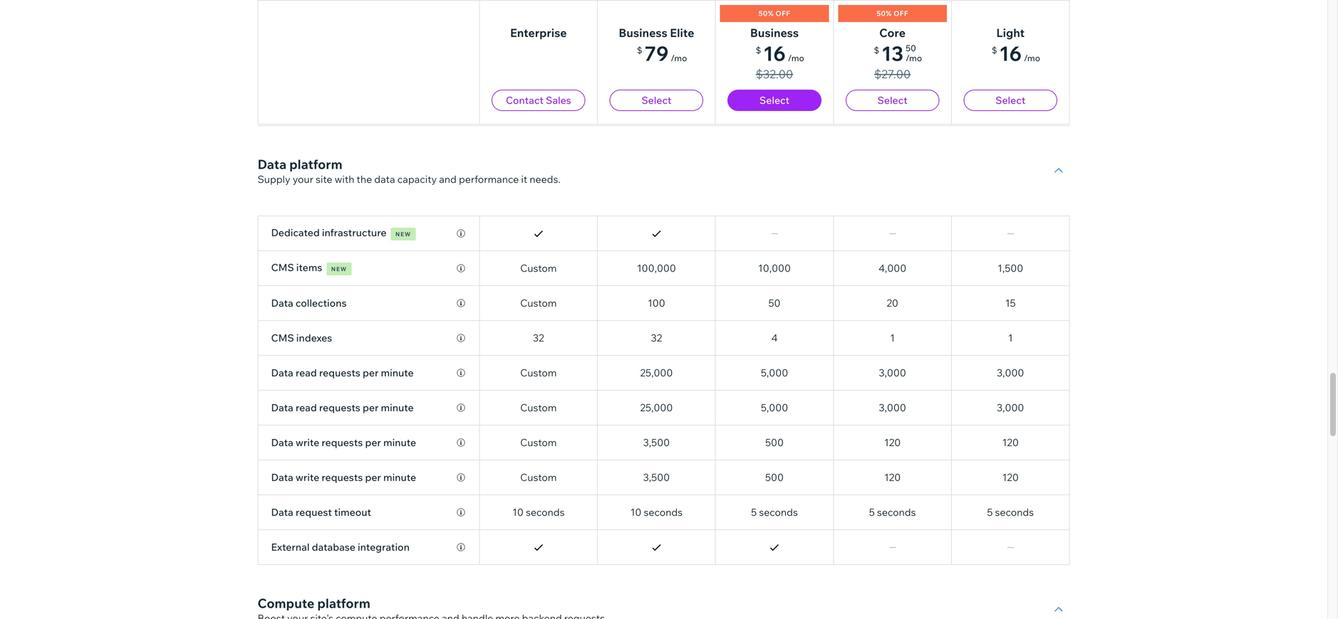 Task type: describe. For each thing, give the bounding box(es) containing it.
business $ 16 /mo $32.00
[[750, 26, 804, 81]]

month for 5000 per month
[[546, 32, 576, 45]]

2 5 seconds from the left
[[869, 507, 916, 519]]

50 for 50
[[768, 297, 781, 310]]

it
[[521, 173, 527, 186]]

$27.00
[[874, 67, 911, 81]]

100 for 100 per month
[[740, 32, 758, 45]]

20
[[887, 297, 898, 310]]

2 5 from the left
[[869, 507, 875, 519]]

3 custom from the top
[[520, 367, 557, 379]]

2 select from the left
[[759, 94, 789, 107]]

new for dedicated infrastructure
[[395, 231, 411, 238]]

contact sales
[[506, 94, 571, 107]]

4 select button from the left
[[964, 90, 1057, 111]]

sell
[[378, 83, 393, 95]]

4 seconds from the left
[[877, 507, 916, 519]]

1 1 from the left
[[890, 332, 895, 344]]

new for cms items
[[331, 266, 347, 273]]

1 select button from the left
[[610, 90, 703, 111]]

50 per month
[[861, 32, 924, 45]]

1 25,000 from the top
[[640, 367, 673, 379]]

services
[[395, 83, 433, 95]]

enterprise
[[510, 26, 567, 40]]

$ inside '$ 16 /mo'
[[992, 45, 997, 56]]

1,500
[[998, 262, 1023, 275]]

10,000
[[758, 262, 791, 275]]

2 data write requests per minute from the top
[[271, 472, 416, 484]]

data inside data platform supply your site with the data capacity and performance it needs.
[[258, 156, 286, 172]]

250 per month
[[622, 32, 691, 45]]

off for 16
[[776, 9, 790, 18]]

external
[[271, 541, 310, 554]]

dedicated infrastructure
[[271, 227, 387, 239]]

50% for 16
[[759, 9, 774, 18]]

50 inside core $ 13 50 /mo $27.00
[[906, 43, 916, 53]]

1 5,000 from the top
[[761, 367, 788, 379]]

$ inside core $ 13 50 /mo $27.00
[[874, 45, 879, 56]]

1 data write requests per minute from the top
[[271, 437, 416, 449]]

data
[[374, 173, 395, 186]]

sales
[[546, 94, 571, 107]]

/mo inside '$ 16 /mo'
[[1024, 53, 1040, 63]]

79
[[644, 41, 669, 66]]

cms for cms items
[[271, 261, 294, 274]]

items
[[296, 261, 322, 274]]

3 5 from the left
[[987, 507, 993, 519]]

4 select from the left
[[995, 94, 1025, 107]]

2 10 from the left
[[630, 507, 642, 519]]

request
[[296, 507, 332, 519]]

50% for 13
[[877, 9, 892, 18]]

15
[[1005, 297, 1016, 310]]

bookings.
[[478, 83, 523, 95]]

dedicated
[[271, 227, 320, 239]]

compute platform
[[258, 596, 370, 612]]

business elite $ 79 /mo
[[619, 26, 694, 66]]

contact
[[506, 94, 544, 107]]

2 write from the top
[[296, 472, 319, 484]]

3 select button from the left
[[846, 90, 939, 111]]

5000
[[501, 32, 526, 45]]

2 read from the top
[[296, 402, 317, 414]]

your for data
[[293, 173, 313, 186]]

your for bookings
[[310, 83, 331, 95]]

business for $
[[619, 26, 667, 40]]

integration
[[358, 541, 410, 554]]

5 seconds from the left
[[995, 507, 1034, 519]]

100 per month
[[740, 32, 809, 45]]

month for 100 per month
[[778, 32, 809, 45]]

/mo inside business elite $ 79 /mo
[[671, 53, 687, 63]]

1 500 from the top
[[765, 437, 784, 449]]

2 data read requests per minute from the top
[[271, 402, 414, 414]]

2 25,000 from the top
[[640, 402, 673, 414]]

2 32 from the left
[[651, 332, 662, 344]]

compute
[[258, 596, 314, 612]]

2 custom from the top
[[520, 297, 557, 310]]

2 10 seconds from the left
[[630, 507, 683, 519]]

light
[[996, 26, 1025, 40]]

needs.
[[530, 173, 561, 186]]

1 5 from the left
[[751, 507, 757, 519]]

indexes
[[296, 332, 332, 344]]

3 seconds from the left
[[759, 507, 798, 519]]

2 vertical spatial platform
[[317, 596, 370, 612]]

1 read from the top
[[296, 367, 317, 379]]



Task type: vqa. For each thing, say whether or not it's contained in the screenshot.
the leftmost 100
yes



Task type: locate. For each thing, give the bounding box(es) containing it.
0 horizontal spatial 50
[[768, 297, 781, 310]]

1 50% off from the left
[[759, 9, 790, 18]]

supply
[[258, 173, 290, 186]]

and inside bookings platform streamline your calendar, sell services and take bookings.
[[436, 83, 453, 95]]

month
[[546, 32, 576, 45], [660, 32, 691, 45], [778, 32, 809, 45], [893, 32, 924, 45]]

new right items
[[331, 266, 347, 273]]

0 vertical spatial 3,500
[[643, 437, 670, 449]]

cms
[[271, 261, 294, 274], [271, 332, 294, 344]]

core
[[879, 26, 906, 40]]

your inside data platform supply your site with the data capacity and performance it needs.
[[293, 173, 313, 186]]

$32.00
[[756, 67, 793, 81]]

and right capacity
[[439, 173, 457, 186]]

0 horizontal spatial 50% off
[[759, 9, 790, 18]]

1 5 seconds from the left
[[751, 507, 798, 519]]

data
[[258, 156, 286, 172], [271, 297, 293, 310], [271, 367, 293, 379], [271, 402, 293, 414], [271, 437, 293, 449], [271, 472, 293, 484], [271, 507, 293, 519]]

1 10 seconds from the left
[[512, 507, 565, 519]]

16 down light
[[999, 41, 1022, 66]]

platform inside data platform supply your site with the data capacity and performance it needs.
[[289, 156, 342, 172]]

5 custom from the top
[[520, 437, 557, 449]]

cms items
[[271, 261, 322, 274]]

4 custom from the top
[[520, 402, 557, 414]]

0 horizontal spatial 100
[[648, 297, 665, 310]]

0 vertical spatial data write requests per minute
[[271, 437, 416, 449]]

1 3,500 from the top
[[643, 437, 670, 449]]

3 $ from the left
[[874, 45, 879, 56]]

1 horizontal spatial 50% off
[[877, 9, 908, 18]]

platform up site at the left of the page
[[289, 156, 342, 172]]

1 month from the left
[[546, 32, 576, 45]]

2 month from the left
[[660, 32, 691, 45]]

13
[[881, 41, 903, 66]]

16
[[763, 41, 786, 66], [999, 41, 1022, 66]]

1 vertical spatial read
[[296, 402, 317, 414]]

5,000
[[761, 367, 788, 379], [761, 402, 788, 414]]

1 select from the left
[[641, 94, 671, 107]]

month up $32.00
[[778, 32, 809, 45]]

and
[[436, 83, 453, 95], [439, 173, 457, 186]]

0 vertical spatial your
[[310, 83, 331, 95]]

1 horizontal spatial new
[[395, 231, 411, 238]]

16 up $32.00
[[763, 41, 786, 66]]

100
[[740, 32, 758, 45], [648, 297, 665, 310]]

1 down 20
[[890, 332, 895, 344]]

1 horizontal spatial 5
[[869, 507, 875, 519]]

0 horizontal spatial business
[[619, 26, 667, 40]]

month for 50 per month
[[893, 32, 924, 45]]

2 cms from the top
[[271, 332, 294, 344]]

custom
[[520, 262, 557, 275], [520, 297, 557, 310], [520, 367, 557, 379], [520, 402, 557, 414], [520, 437, 557, 449], [520, 472, 557, 484]]

select button
[[610, 90, 703, 111], [728, 90, 821, 111], [846, 90, 939, 111], [964, 90, 1057, 111]]

site
[[316, 173, 332, 186]]

new
[[395, 231, 411, 238], [331, 266, 347, 273]]

1 business from the left
[[619, 26, 667, 40]]

0 vertical spatial write
[[296, 437, 319, 449]]

5
[[751, 507, 757, 519], [869, 507, 875, 519], [987, 507, 993, 519]]

50% off
[[759, 9, 790, 18], [877, 9, 908, 18]]

0 horizontal spatial off
[[776, 9, 790, 18]]

your inside bookings platform streamline your calendar, sell services and take bookings.
[[310, 83, 331, 95]]

write
[[296, 437, 319, 449], [296, 472, 319, 484]]

select
[[641, 94, 671, 107], [759, 94, 789, 107], [877, 94, 907, 107], [995, 94, 1025, 107]]

the
[[357, 173, 372, 186]]

read
[[296, 367, 317, 379], [296, 402, 317, 414]]

50 left core
[[861, 32, 873, 45]]

3 5 seconds from the left
[[987, 507, 1034, 519]]

250
[[622, 32, 640, 45]]

platform up the calendar, at the top left
[[319, 66, 372, 82]]

off for 13
[[894, 9, 908, 18]]

/mo inside business $ 16 /mo $32.00
[[788, 53, 804, 63]]

/mo right the 79 on the left of the page
[[671, 53, 687, 63]]

0 vertical spatial 25,000
[[640, 367, 673, 379]]

1 horizontal spatial 1
[[1008, 332, 1013, 344]]

1 write from the top
[[296, 437, 319, 449]]

elite
[[670, 26, 694, 40]]

50
[[861, 32, 873, 45], [906, 43, 916, 53], [768, 297, 781, 310]]

6 custom from the top
[[520, 472, 557, 484]]

minute
[[381, 367, 414, 379], [381, 402, 414, 414], [383, 437, 416, 449], [383, 472, 416, 484]]

1 vertical spatial data read requests per minute
[[271, 402, 414, 414]]

100,000
[[637, 262, 676, 275]]

bookings platform streamline your calendar, sell services and take bookings.
[[258, 66, 523, 95]]

0 vertical spatial new
[[395, 231, 411, 238]]

cms for cms indexes
[[271, 332, 294, 344]]

streamline
[[258, 83, 308, 95]]

4 /mo from the left
[[1024, 53, 1040, 63]]

/mo right 13
[[906, 53, 922, 63]]

select button down the 79 on the left of the page
[[610, 90, 703, 111]]

select down '$ 16 /mo'
[[995, 94, 1025, 107]]

1 horizontal spatial business
[[750, 26, 799, 40]]

1 horizontal spatial 50
[[861, 32, 873, 45]]

$
[[637, 45, 642, 56], [756, 45, 761, 56], [874, 45, 879, 56], [992, 45, 997, 56]]

$ inside business elite $ 79 /mo
[[637, 45, 642, 56]]

2 500 from the top
[[765, 472, 784, 484]]

/mo up $32.00
[[788, 53, 804, 63]]

100 for 100
[[648, 297, 665, 310]]

16 inside business $ 16 /mo $32.00
[[763, 41, 786, 66]]

database
[[312, 541, 355, 554]]

business up the 79 on the left of the page
[[619, 26, 667, 40]]

off up core
[[894, 9, 908, 18]]

month up $27.00
[[893, 32, 924, 45]]

100 down the 100,000
[[648, 297, 665, 310]]

performance
[[459, 173, 519, 186]]

1 16 from the left
[[763, 41, 786, 66]]

select down the 79 on the left of the page
[[641, 94, 671, 107]]

10
[[512, 507, 524, 519], [630, 507, 642, 519]]

3 select from the left
[[877, 94, 907, 107]]

and left take
[[436, 83, 453, 95]]

0 horizontal spatial new
[[331, 266, 347, 273]]

0 vertical spatial data read requests per minute
[[271, 367, 414, 379]]

0 vertical spatial cms
[[271, 261, 294, 274]]

50%
[[759, 9, 774, 18], [877, 9, 892, 18]]

2 select button from the left
[[728, 90, 821, 111]]

120
[[884, 437, 901, 449], [1002, 437, 1019, 449], [884, 472, 901, 484], [1002, 472, 1019, 484]]

and inside data platform supply your site with the data capacity and performance it needs.
[[439, 173, 457, 186]]

with
[[335, 173, 354, 186]]

core $ 13 50 /mo $27.00
[[874, 26, 922, 81]]

50 for 50 per month
[[861, 32, 873, 45]]

2 horizontal spatial 50
[[906, 43, 916, 53]]

5 seconds
[[751, 507, 798, 519], [869, 507, 916, 519], [987, 507, 1034, 519]]

1 horizontal spatial 100
[[740, 32, 758, 45]]

1 vertical spatial and
[[439, 173, 457, 186]]

1 horizontal spatial 32
[[651, 332, 662, 344]]

50% up 100 per month
[[759, 9, 774, 18]]

cms left the indexes
[[271, 332, 294, 344]]

1 32 from the left
[[533, 332, 544, 344]]

platform for data platform
[[289, 156, 342, 172]]

take
[[456, 83, 475, 95]]

50% off for 13
[[877, 9, 908, 18]]

platform down external database integration
[[317, 596, 370, 612]]

2 business from the left
[[750, 26, 799, 40]]

1 horizontal spatial 10 seconds
[[630, 507, 683, 519]]

0 vertical spatial and
[[436, 83, 453, 95]]

1 vertical spatial 25,000
[[640, 402, 673, 414]]

2 $ from the left
[[756, 45, 761, 56]]

bookings
[[258, 66, 316, 82]]

select down $27.00
[[877, 94, 907, 107]]

business for 16
[[750, 26, 799, 40]]

0 horizontal spatial 50%
[[759, 9, 774, 18]]

5000 per month
[[501, 32, 576, 45]]

$ down 100 per month
[[756, 45, 761, 56]]

1 vertical spatial your
[[293, 173, 313, 186]]

0 horizontal spatial 10 seconds
[[512, 507, 565, 519]]

month for 250 per month
[[660, 32, 691, 45]]

calendar,
[[333, 83, 375, 95]]

1 $ from the left
[[637, 45, 642, 56]]

3,000
[[879, 367, 906, 379], [997, 367, 1024, 379], [879, 402, 906, 414], [997, 402, 1024, 414]]

0 vertical spatial 100
[[740, 32, 758, 45]]

1 vertical spatial 500
[[765, 472, 784, 484]]

50% off for 16
[[759, 9, 790, 18]]

external database integration
[[271, 541, 410, 554]]

data read requests per minute
[[271, 367, 414, 379], [271, 402, 414, 414]]

50% up core
[[877, 9, 892, 18]]

infrastructure
[[322, 227, 387, 239]]

32
[[533, 332, 544, 344], [651, 332, 662, 344]]

1 custom from the top
[[520, 262, 557, 275]]

1 10 from the left
[[512, 507, 524, 519]]

data platform supply your site with the data capacity and performance it needs.
[[258, 156, 561, 186]]

1 vertical spatial data write requests per minute
[[271, 472, 416, 484]]

1 horizontal spatial 5 seconds
[[869, 507, 916, 519]]

$ 16 /mo
[[992, 41, 1040, 66]]

3 month from the left
[[778, 32, 809, 45]]

1 horizontal spatial 50%
[[877, 9, 892, 18]]

0 horizontal spatial 5 seconds
[[751, 507, 798, 519]]

1 off from the left
[[776, 9, 790, 18]]

1 horizontal spatial 16
[[999, 41, 1022, 66]]

2 1 from the left
[[1008, 332, 1013, 344]]

select button down '$ 16 /mo'
[[964, 90, 1057, 111]]

per
[[528, 32, 544, 45], [642, 32, 658, 45], [760, 32, 776, 45], [875, 32, 891, 45], [363, 367, 379, 379], [363, 402, 379, 414], [365, 437, 381, 449], [365, 472, 381, 484]]

business
[[619, 26, 667, 40], [750, 26, 799, 40]]

100 up $32.00
[[740, 32, 758, 45]]

0 vertical spatial platform
[[319, 66, 372, 82]]

your left site at the left of the page
[[293, 173, 313, 186]]

0 horizontal spatial 32
[[533, 332, 544, 344]]

$ down 250
[[637, 45, 642, 56]]

1 /mo from the left
[[671, 53, 687, 63]]

data request timeout
[[271, 507, 371, 519]]

10 seconds
[[512, 507, 565, 519], [630, 507, 683, 519]]

4
[[771, 332, 778, 344]]

0 horizontal spatial 16
[[763, 41, 786, 66]]

collections
[[296, 297, 347, 310]]

0 horizontal spatial 10
[[512, 507, 524, 519]]

business up $32.00
[[750, 26, 799, 40]]

4 month from the left
[[893, 32, 924, 45]]

platform for bookings platform
[[319, 66, 372, 82]]

select down $32.00
[[759, 94, 789, 107]]

data write requests per minute
[[271, 437, 416, 449], [271, 472, 416, 484]]

timeout
[[334, 507, 371, 519]]

2 3,500 from the top
[[643, 472, 670, 484]]

1 vertical spatial cms
[[271, 332, 294, 344]]

2 horizontal spatial 5 seconds
[[987, 507, 1034, 519]]

month right 250
[[660, 32, 691, 45]]

50% off up 100 per month
[[759, 9, 790, 18]]

/mo
[[671, 53, 687, 63], [788, 53, 804, 63], [906, 53, 922, 63], [1024, 53, 1040, 63]]

off up 100 per month
[[776, 9, 790, 18]]

$ inside business $ 16 /mo $32.00
[[756, 45, 761, 56]]

1 down 15 at the right of the page
[[1008, 332, 1013, 344]]

2 /mo from the left
[[788, 53, 804, 63]]

platform
[[319, 66, 372, 82], [289, 156, 342, 172], [317, 596, 370, 612]]

1
[[890, 332, 895, 344], [1008, 332, 1013, 344]]

2 off from the left
[[894, 9, 908, 18]]

2 50% from the left
[[877, 9, 892, 18]]

$ left 13
[[874, 45, 879, 56]]

0 horizontal spatial 5
[[751, 507, 757, 519]]

4 $ from the left
[[992, 45, 997, 56]]

select button down $32.00
[[728, 90, 821, 111]]

3,500
[[643, 437, 670, 449], [643, 472, 670, 484]]

2 seconds from the left
[[644, 507, 683, 519]]

2 50% off from the left
[[877, 9, 908, 18]]

1 vertical spatial write
[[296, 472, 319, 484]]

3 /mo from the left
[[906, 53, 922, 63]]

off
[[776, 9, 790, 18], [894, 9, 908, 18]]

1 50% from the left
[[759, 9, 774, 18]]

50 right 13
[[906, 43, 916, 53]]

1 vertical spatial 3,500
[[643, 472, 670, 484]]

cms left items
[[271, 261, 294, 274]]

requests
[[319, 367, 360, 379], [319, 402, 360, 414], [322, 437, 363, 449], [322, 472, 363, 484]]

1 data read requests per minute from the top
[[271, 367, 414, 379]]

2 5,000 from the top
[[761, 402, 788, 414]]

month right the 5000
[[546, 32, 576, 45]]

1 vertical spatial new
[[331, 266, 347, 273]]

1 vertical spatial 100
[[648, 297, 665, 310]]

1 horizontal spatial 10
[[630, 507, 642, 519]]

cms indexes
[[271, 332, 332, 344]]

1 vertical spatial platform
[[289, 156, 342, 172]]

capacity
[[397, 173, 437, 186]]

your left the calendar, at the top left
[[310, 83, 331, 95]]

2 horizontal spatial 5
[[987, 507, 993, 519]]

/mo inside core $ 13 50 /mo $27.00
[[906, 53, 922, 63]]

1 cms from the top
[[271, 261, 294, 274]]

business inside business elite $ 79 /mo
[[619, 26, 667, 40]]

500
[[765, 437, 784, 449], [765, 472, 784, 484]]

contact sales button
[[492, 90, 585, 111]]

0 horizontal spatial 1
[[890, 332, 895, 344]]

business inside business $ 16 /mo $32.00
[[750, 26, 799, 40]]

0 vertical spatial 5,000
[[761, 367, 788, 379]]

your
[[310, 83, 331, 95], [293, 173, 313, 186]]

0 vertical spatial 500
[[765, 437, 784, 449]]

new right 'infrastructure'
[[395, 231, 411, 238]]

50% off up core
[[877, 9, 908, 18]]

/mo down light
[[1024, 53, 1040, 63]]

data collections
[[271, 297, 347, 310]]

50 up 4
[[768, 297, 781, 310]]

4,000
[[878, 262, 906, 275]]

2 16 from the left
[[999, 41, 1022, 66]]

25,000
[[640, 367, 673, 379], [640, 402, 673, 414]]

1 vertical spatial 5,000
[[761, 402, 788, 414]]

1 horizontal spatial off
[[894, 9, 908, 18]]

select button down $27.00
[[846, 90, 939, 111]]

0 vertical spatial read
[[296, 367, 317, 379]]

1 seconds from the left
[[526, 507, 565, 519]]

platform inside bookings platform streamline your calendar, sell services and take bookings.
[[319, 66, 372, 82]]

$ down light
[[992, 45, 997, 56]]



